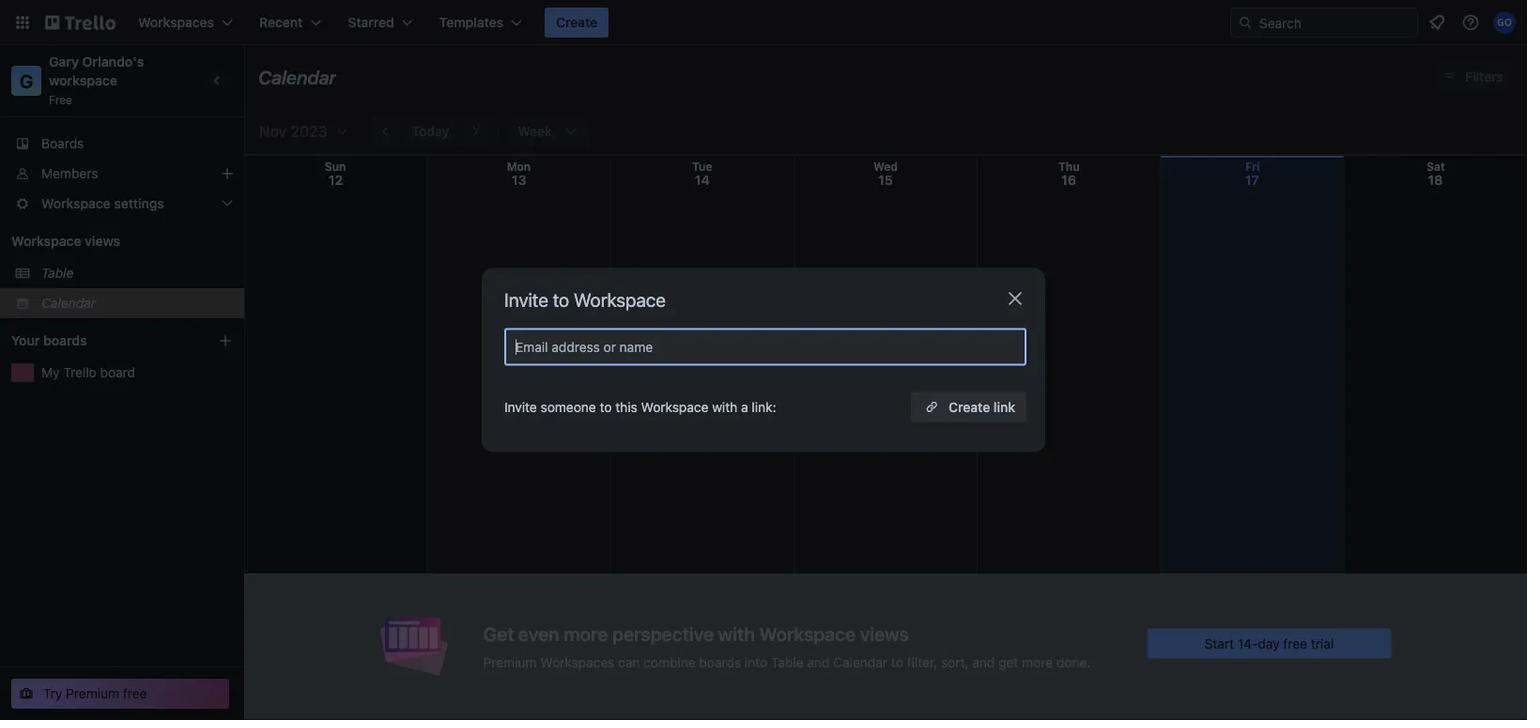 Task type: describe. For each thing, give the bounding box(es) containing it.
workspace inside 'get even more perspective with workspace views premium workspaces can combine boards into table and calendar to filter, sort, and get more done.'
[[760, 623, 856, 645]]

get
[[999, 655, 1019, 670]]

18
[[1428, 172, 1444, 188]]

start 14-day free trial link
[[1148, 629, 1392, 659]]

start 14-day free trial
[[1205, 636, 1334, 652]]

14-
[[1238, 636, 1258, 652]]

create link
[[949, 399, 1016, 415]]

nov 2023 button
[[252, 117, 350, 147]]

free inside button
[[123, 686, 147, 702]]

thu
[[1059, 160, 1080, 173]]

open information menu image
[[1462, 13, 1481, 32]]

board
[[100, 365, 135, 381]]

invite someone to this workspace with a link:
[[505, 399, 777, 415]]

create for create
[[556, 15, 598, 30]]

sat
[[1427, 160, 1446, 173]]

search image
[[1238, 15, 1253, 30]]

wed
[[874, 160, 898, 173]]

even
[[518, 623, 560, 645]]

boards link
[[0, 129, 244, 159]]

sun
[[325, 160, 346, 173]]

trial
[[1311, 636, 1334, 652]]

try
[[43, 686, 62, 702]]

0 vertical spatial table
[[41, 265, 74, 281]]

table inside 'get even more perspective with workspace views premium workspaces can combine boards into table and calendar to filter, sort, and get more done.'
[[771, 655, 804, 670]]

0 vertical spatial views
[[85, 233, 120, 249]]

filters
[[1466, 69, 1504, 85]]

start
[[1205, 636, 1235, 652]]

workspaces
[[540, 655, 615, 670]]

fri
[[1246, 160, 1260, 173]]

Calendar text field
[[258, 59, 337, 95]]

g link
[[11, 66, 41, 96]]

switch to… image
[[13, 13, 32, 32]]

g
[[19, 70, 33, 92]]

calendar inside 'get even more perspective with workspace views premium workspaces can combine boards into table and calendar to filter, sort, and get more done.'
[[834, 655, 888, 670]]

15
[[879, 172, 893, 188]]

someone
[[541, 399, 596, 415]]

free
[[49, 93, 72, 106]]

this
[[616, 399, 638, 415]]

with inside 'get even more perspective with workspace views premium workspaces can combine boards into table and calendar to filter, sort, and get more done.'
[[718, 623, 755, 645]]

gary orlando (garyorlando) image
[[1494, 11, 1516, 34]]

my
[[41, 365, 60, 381]]

orlando's
[[82, 54, 144, 70]]

primary element
[[0, 0, 1528, 45]]

0 vertical spatial free
[[1284, 636, 1308, 652]]

table link
[[41, 264, 233, 283]]

my trello board link
[[41, 364, 233, 382]]

today
[[412, 124, 449, 139]]

combine
[[644, 655, 696, 670]]

into
[[745, 655, 768, 670]]

12
[[329, 172, 343, 188]]

trello
[[63, 365, 97, 381]]

invite to workspace
[[505, 289, 666, 311]]

14
[[695, 172, 710, 188]]

today button
[[405, 117, 457, 147]]

0 notifications image
[[1426, 11, 1449, 34]]

invite for invite someone to this workspace with a link:
[[505, 399, 537, 415]]

invite for invite to workspace
[[505, 289, 549, 311]]

Email address or name text field
[[516, 334, 1023, 360]]

to inside 'get even more perspective with workspace views premium workspaces can combine boards into table and calendar to filter, sort, and get more done.'
[[892, 655, 904, 670]]

a
[[741, 399, 748, 415]]

create link button
[[911, 392, 1027, 422]]

week button
[[507, 117, 590, 147]]

0 vertical spatial calendar
[[258, 66, 337, 88]]



Task type: vqa. For each thing, say whether or not it's contained in the screenshot.
Create link button
yes



Task type: locate. For each thing, give the bounding box(es) containing it.
13
[[512, 172, 527, 188]]

0 horizontal spatial calendar
[[41, 295, 96, 311]]

mon
[[507, 160, 531, 173]]

create inside button
[[949, 399, 991, 415]]

0 horizontal spatial views
[[85, 233, 120, 249]]

1 horizontal spatial views
[[860, 623, 909, 645]]

your boards
[[11, 333, 87, 349]]

members
[[41, 166, 98, 181]]

1 vertical spatial create
[[949, 399, 991, 415]]

2 horizontal spatial calendar
[[834, 655, 888, 670]]

0 vertical spatial to
[[553, 289, 569, 311]]

1 vertical spatial invite
[[505, 399, 537, 415]]

2 horizontal spatial to
[[892, 655, 904, 670]]

to
[[553, 289, 569, 311], [600, 399, 612, 415], [892, 655, 904, 670]]

1 invite from the top
[[505, 289, 549, 311]]

2 vertical spatial calendar
[[834, 655, 888, 670]]

more right get
[[1022, 655, 1053, 670]]

1 horizontal spatial calendar
[[258, 66, 337, 88]]

more up workspaces
[[564, 623, 608, 645]]

16
[[1062, 172, 1077, 188]]

0 horizontal spatial more
[[564, 623, 608, 645]]

0 horizontal spatial table
[[41, 265, 74, 281]]

close image
[[1004, 288, 1027, 310]]

done.
[[1057, 655, 1091, 670]]

create for create link
[[949, 399, 991, 415]]

and left get
[[973, 655, 995, 670]]

1 and from the left
[[807, 655, 830, 670]]

table
[[41, 265, 74, 281], [771, 655, 804, 670]]

0 horizontal spatial premium
[[66, 686, 119, 702]]

add board image
[[218, 334, 233, 349]]

premium inside 'get even more perspective with workspace views premium workspaces can combine boards into table and calendar to filter, sort, and get more done.'
[[483, 655, 537, 670]]

tue
[[692, 160, 713, 173]]

invite
[[505, 289, 549, 311], [505, 399, 537, 415]]

2 vertical spatial to
[[892, 655, 904, 670]]

1 horizontal spatial table
[[771, 655, 804, 670]]

get even more perspective with workspace views premium workspaces can combine boards into table and calendar to filter, sort, and get more done.
[[483, 623, 1091, 670]]

Search field
[[1253, 8, 1418, 37]]

calendar left filter,
[[834, 655, 888, 670]]

filter,
[[907, 655, 938, 670]]

2023
[[291, 123, 327, 140]]

calendar
[[258, 66, 337, 88], [41, 295, 96, 311], [834, 655, 888, 670]]

0 horizontal spatial to
[[553, 289, 569, 311]]

free right day
[[1284, 636, 1308, 652]]

create inside button
[[556, 15, 598, 30]]

17
[[1246, 172, 1260, 188]]

0 horizontal spatial boards
[[43, 333, 87, 349]]

get
[[483, 623, 514, 645]]

0 horizontal spatial and
[[807, 655, 830, 670]]

1 vertical spatial boards
[[699, 655, 741, 670]]

boards up the 'my'
[[43, 333, 87, 349]]

and right into
[[807, 655, 830, 670]]

filters button
[[1438, 62, 1510, 92]]

more
[[564, 623, 608, 645], [1022, 655, 1053, 670]]

1 horizontal spatial free
[[1284, 636, 1308, 652]]

nov
[[259, 123, 287, 140]]

boards
[[43, 333, 87, 349], [699, 655, 741, 670]]

1 vertical spatial calendar
[[41, 295, 96, 311]]

1 vertical spatial free
[[123, 686, 147, 702]]

0 vertical spatial create
[[556, 15, 598, 30]]

calendar up nov 2023 'button'
[[258, 66, 337, 88]]

workspace
[[11, 233, 81, 249], [574, 289, 666, 311], [641, 399, 709, 415], [760, 623, 856, 645]]

create button
[[545, 8, 609, 38]]

boards
[[41, 136, 84, 151]]

boards inside 'get even more perspective with workspace views premium workspaces can combine boards into table and calendar to filter, sort, and get more done.'
[[699, 655, 741, 670]]

workspace
[[49, 73, 117, 88]]

create
[[556, 15, 598, 30], [949, 399, 991, 415]]

nov 2023
[[259, 123, 327, 140]]

1 vertical spatial with
[[718, 623, 755, 645]]

premium inside try premium free button
[[66, 686, 119, 702]]

workspace navigation collapse icon image
[[205, 68, 231, 94]]

my trello board
[[41, 365, 135, 381]]

try premium free
[[43, 686, 147, 702]]

table down workspace views
[[41, 265, 74, 281]]

1 horizontal spatial premium
[[483, 655, 537, 670]]

table right into
[[771, 655, 804, 670]]

premium right 'try'
[[66, 686, 119, 702]]

1 vertical spatial premium
[[66, 686, 119, 702]]

0 horizontal spatial create
[[556, 15, 598, 30]]

gary orlando's workspace link
[[49, 54, 147, 88]]

views up filter,
[[860, 623, 909, 645]]

free
[[1284, 636, 1308, 652], [123, 686, 147, 702]]

1 horizontal spatial and
[[973, 655, 995, 670]]

members link
[[0, 159, 244, 189]]

link:
[[752, 399, 777, 415]]

and
[[807, 655, 830, 670], [973, 655, 995, 670]]

1 horizontal spatial more
[[1022, 655, 1053, 670]]

2 and from the left
[[973, 655, 995, 670]]

with up into
[[718, 623, 755, 645]]

0 horizontal spatial free
[[123, 686, 147, 702]]

views inside 'get even more perspective with workspace views premium workspaces can combine boards into table and calendar to filter, sort, and get more done.'
[[860, 623, 909, 645]]

0 vertical spatial boards
[[43, 333, 87, 349]]

your
[[11, 333, 40, 349]]

sort,
[[941, 655, 969, 670]]

views
[[85, 233, 120, 249], [860, 623, 909, 645]]

gary orlando's workspace free
[[49, 54, 147, 106]]

with
[[712, 399, 738, 415], [718, 623, 755, 645]]

try premium free button
[[11, 679, 229, 709]]

1 vertical spatial table
[[771, 655, 804, 670]]

your boards with 1 items element
[[11, 330, 190, 352]]

calendar inside 'calendar' link
[[41, 295, 96, 311]]

with left a
[[712, 399, 738, 415]]

1 vertical spatial views
[[860, 623, 909, 645]]

2 invite from the top
[[505, 399, 537, 415]]

1 vertical spatial more
[[1022, 655, 1053, 670]]

premium
[[483, 655, 537, 670], [66, 686, 119, 702]]

calendar up your boards
[[41, 295, 96, 311]]

calendar link
[[41, 294, 233, 313]]

boards left into
[[699, 655, 741, 670]]

1 horizontal spatial boards
[[699, 655, 741, 670]]

1 vertical spatial to
[[600, 399, 612, 415]]

can
[[618, 655, 640, 670]]

free right 'try'
[[123, 686, 147, 702]]

premium down "get"
[[483, 655, 537, 670]]

views up table link
[[85, 233, 120, 249]]

gary
[[49, 54, 79, 70]]

1 horizontal spatial to
[[600, 399, 612, 415]]

day
[[1258, 636, 1280, 652]]

1 horizontal spatial create
[[949, 399, 991, 415]]

0 vertical spatial more
[[564, 623, 608, 645]]

perspective
[[613, 623, 714, 645]]

0 vertical spatial with
[[712, 399, 738, 415]]

workspace views
[[11, 233, 120, 249]]

0 vertical spatial premium
[[483, 655, 537, 670]]

link
[[994, 399, 1016, 415]]

week
[[518, 124, 552, 139]]

0 vertical spatial invite
[[505, 289, 549, 311]]



